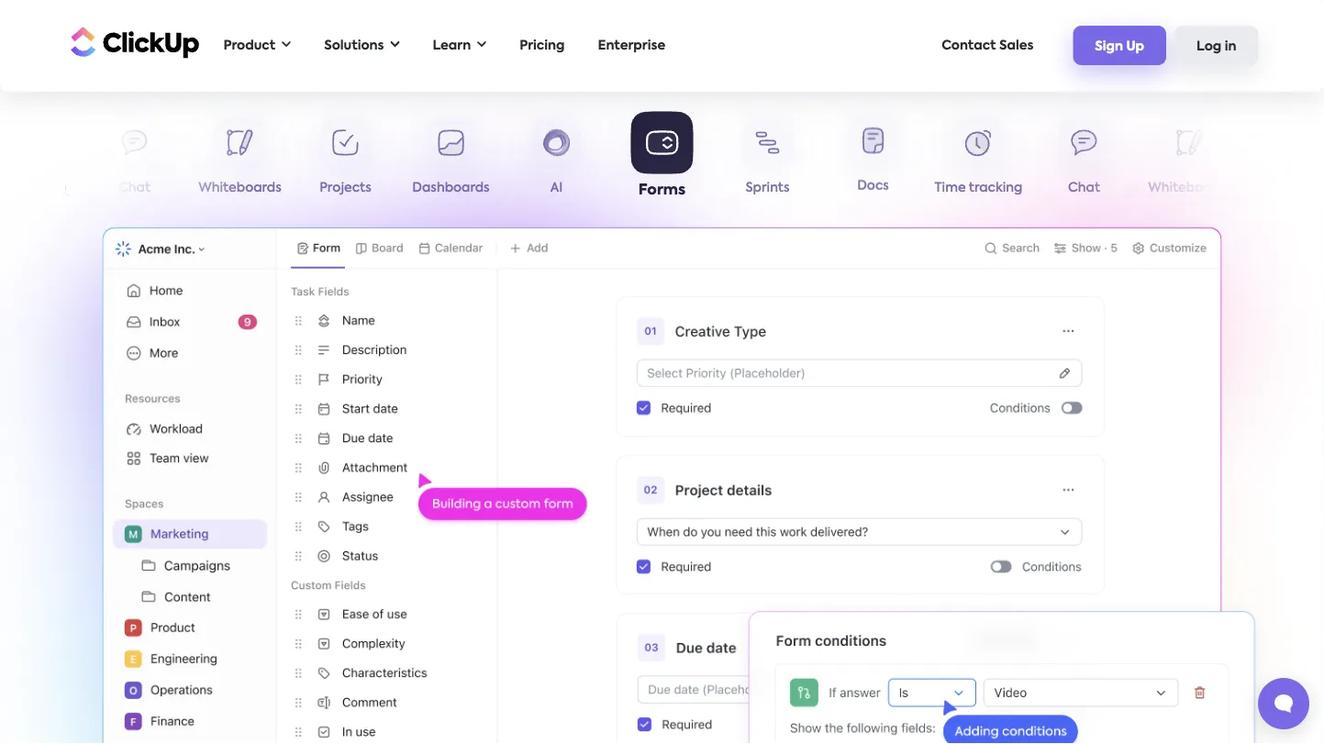 Task type: locate. For each thing, give the bounding box(es) containing it.
docs button
[[821, 117, 926, 202]]

contact sales link
[[933, 27, 1043, 64]]

1 horizontal spatial projects
[[1270, 182, 1322, 195]]

forms image
[[102, 228, 1223, 745], [727, 592, 1277, 745]]

log
[[1197, 40, 1222, 53]]

sprints button
[[715, 118, 821, 202]]

product button
[[214, 27, 300, 64]]

1 horizontal spatial chat
[[1069, 182, 1101, 195]]

1 horizontal spatial whiteboards
[[1149, 182, 1232, 195]]

0 horizontal spatial projects
[[320, 182, 372, 195]]

sales
[[1000, 39, 1034, 52]]

learn
[[433, 39, 471, 52]]

whiteboards
[[199, 182, 282, 195], [1149, 182, 1232, 195]]

1 whiteboards from the left
[[199, 182, 282, 195]]

sign
[[1096, 40, 1124, 53]]

projects
[[320, 182, 372, 195], [1270, 182, 1322, 195]]

enterprise
[[598, 39, 666, 52]]

dashboards button
[[398, 118, 504, 202]]

1 horizontal spatial projects button
[[1243, 118, 1325, 202]]

sign up
[[1096, 40, 1145, 53]]

2 chat from the left
[[1069, 182, 1101, 195]]

time tracking
[[935, 182, 1023, 195]]

0 horizontal spatial projects button
[[293, 118, 398, 202]]

chat button
[[82, 118, 187, 202], [1032, 118, 1137, 202]]

0 horizontal spatial chat button
[[82, 118, 187, 202]]

contact
[[942, 39, 997, 52]]

forms button
[[610, 111, 715, 202]]

contact sales
[[942, 39, 1034, 52]]

time tracking button
[[926, 118, 1032, 202]]

1 horizontal spatial whiteboards button
[[1137, 118, 1243, 202]]

1 projects from the left
[[320, 182, 372, 195]]

clickup image
[[66, 25, 200, 59]]

pricing link
[[511, 27, 574, 64]]

chat
[[118, 182, 151, 195], [1069, 182, 1101, 195]]

sign up button
[[1074, 26, 1167, 65]]

projects button
[[293, 118, 398, 202], [1243, 118, 1325, 202]]

2 projects from the left
[[1270, 182, 1322, 195]]

whiteboards button
[[187, 118, 293, 202], [1137, 118, 1243, 202]]

2 whiteboards from the left
[[1149, 182, 1232, 195]]

2 chat button from the left
[[1032, 118, 1137, 202]]

0 horizontal spatial whiteboards
[[199, 182, 282, 195]]

1 chat button from the left
[[82, 118, 187, 202]]

0 horizontal spatial whiteboards button
[[187, 118, 293, 202]]

tracking
[[969, 182, 1023, 195]]

log in link
[[1175, 26, 1259, 65]]

2 whiteboards button from the left
[[1137, 118, 1243, 202]]

1 horizontal spatial chat button
[[1032, 118, 1137, 202]]

0 horizontal spatial chat
[[118, 182, 151, 195]]

2 projects button from the left
[[1243, 118, 1325, 202]]



Task type: describe. For each thing, give the bounding box(es) containing it.
ai button
[[504, 118, 610, 202]]

enterprise link
[[589, 27, 675, 64]]

pricing
[[520, 39, 565, 52]]

dashboards
[[412, 182, 490, 195]]

sprints
[[746, 182, 790, 195]]

1 whiteboards button from the left
[[187, 118, 293, 202]]

1 chat from the left
[[118, 182, 151, 195]]

in
[[1225, 40, 1237, 53]]

docs
[[858, 182, 889, 194]]

learn button
[[424, 27, 496, 64]]

whiteboards for 2nd whiteboards button
[[1149, 182, 1232, 195]]

solutions
[[324, 39, 384, 52]]

1 projects button from the left
[[293, 118, 398, 202]]

forms
[[639, 183, 686, 197]]

solutions button
[[315, 27, 409, 64]]

whiteboards for 2nd whiteboards button from the right
[[199, 182, 282, 195]]

log in
[[1197, 40, 1237, 53]]

time
[[935, 182, 966, 195]]

ai
[[551, 182, 563, 195]]

up
[[1127, 40, 1145, 53]]

product
[[224, 39, 276, 52]]



Task type: vqa. For each thing, say whether or not it's contained in the screenshot.
to
no



